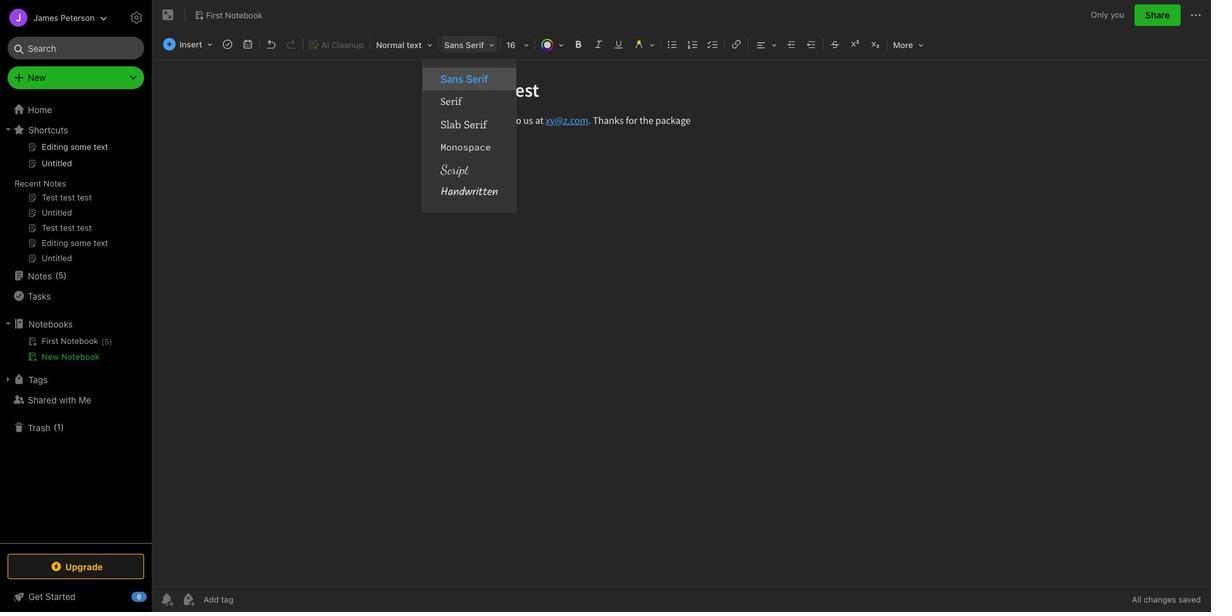 Task type: describe. For each thing, give the bounding box(es) containing it.
expand tags image
[[3, 374, 13, 384]]

( for notes
[[55, 270, 58, 280]]

trash
[[28, 422, 50, 433]]

More field
[[889, 35, 928, 54]]

add a reminder image
[[159, 592, 175, 607]]

only
[[1091, 10, 1109, 20]]

share
[[1146, 9, 1170, 20]]

tasks button
[[0, 286, 151, 306]]

Search text field
[[16, 37, 135, 59]]

monospace
[[441, 141, 491, 153]]

only you
[[1091, 10, 1125, 20]]

upgrade
[[65, 561, 103, 572]]

notes ( 5 )
[[28, 270, 67, 281]]

all changes saved
[[1132, 594, 1201, 604]]

serif link
[[423, 90, 516, 113]]

slab
[[441, 118, 461, 132]]

Font family field
[[440, 35, 499, 54]]

you
[[1111, 10, 1125, 20]]

slab serif link
[[423, 113, 516, 136]]

get
[[28, 591, 43, 602]]

monospace link
[[423, 136, 516, 159]]

with
[[59, 394, 76, 405]]

new notebook button
[[0, 349, 151, 364]]

notebook for new notebook
[[61, 352, 100, 362]]

normal
[[376, 40, 405, 50]]

italic image
[[590, 35, 608, 53]]

Heading level field
[[372, 35, 437, 54]]

text
[[407, 40, 422, 50]]

Note Editor text field
[[152, 61, 1211, 586]]

tree containing home
[[0, 99, 152, 543]]

peterson
[[61, 12, 95, 22]]

6
[[137, 592, 141, 601]]

Help and Learning task checklist field
[[0, 587, 152, 607]]

home link
[[0, 99, 152, 120]]

more
[[893, 40, 913, 50]]

script handwritten
[[441, 162, 498, 202]]

) for notes
[[64, 270, 67, 280]]

underline image
[[610, 35, 628, 53]]

me
[[79, 394, 91, 405]]

sans serif inside font family field
[[444, 40, 484, 50]]

new for new
[[28, 72, 46, 83]]

script
[[441, 162, 469, 178]]

changes
[[1144, 594, 1177, 604]]

serif inside slab serif link
[[464, 118, 487, 132]]

new notebook group
[[0, 334, 151, 369]]

numbered list image
[[684, 35, 702, 53]]

shortcuts
[[28, 124, 68, 135]]

settings image
[[129, 10, 144, 25]]

sans inside font family field
[[444, 40, 464, 50]]

Alignment field
[[750, 35, 781, 54]]

new for new notebook
[[42, 352, 59, 362]]

started
[[45, 591, 76, 602]]

Insert field
[[160, 35, 217, 53]]

saved
[[1179, 594, 1201, 604]]

normal text
[[376, 40, 422, 50]]

new button
[[8, 66, 144, 89]]

add tag image
[[181, 592, 196, 607]]

checklist image
[[704, 35, 722, 53]]

handwritten
[[441, 183, 498, 202]]

tasks
[[28, 291, 51, 301]]

first
[[206, 10, 223, 20]]

undo image
[[262, 35, 280, 53]]

( 5 )
[[101, 337, 112, 346]]

5 inside notes ( 5 )
[[58, 270, 64, 280]]

shared
[[28, 394, 57, 405]]

Add tag field
[[202, 594, 297, 605]]



Task type: locate. For each thing, give the bounding box(es) containing it.
5 up new notebook 'button'
[[104, 337, 109, 346]]

) inside the new notebook "group"
[[109, 337, 112, 346]]

sans up serif 'link'
[[441, 73, 464, 85]]

sans serif up serif 'link'
[[441, 73, 488, 85]]

2 vertical spatial )
[[61, 422, 64, 432]]

Font size field
[[502, 35, 534, 54]]

) right 'trash'
[[61, 422, 64, 432]]

get started
[[28, 591, 76, 602]]

1 vertical spatial 5
[[104, 337, 109, 346]]

1
[[57, 422, 61, 432]]

1 vertical spatial (
[[101, 337, 104, 346]]

tags button
[[0, 369, 151, 389]]

expand note image
[[161, 8, 176, 23]]

0 vertical spatial sans serif
[[444, 40, 484, 50]]

first notebook
[[206, 10, 263, 20]]

sans serif link
[[423, 68, 516, 90]]

0 vertical spatial new
[[28, 72, 46, 83]]

notebook
[[225, 10, 263, 20], [61, 352, 100, 362]]

notes up tasks
[[28, 270, 52, 281]]

notebook inside button
[[225, 10, 263, 20]]

) up tasks button
[[64, 270, 67, 280]]

0 vertical spatial notes
[[44, 178, 66, 188]]

) inside trash ( 1 )
[[61, 422, 64, 432]]

1 horizontal spatial 5
[[104, 337, 109, 346]]

calendar event image
[[239, 35, 257, 53]]

Font color field
[[537, 35, 568, 54]]

) inside notes ( 5 )
[[64, 270, 67, 280]]

5 up tasks button
[[58, 270, 64, 280]]

new inside 'button'
[[42, 352, 59, 362]]

( right 'trash'
[[54, 422, 57, 432]]

more actions image
[[1189, 8, 1204, 23]]

recent notes group
[[0, 140, 151, 271]]

notebook up the tags button
[[61, 352, 100, 362]]

expand notebooks image
[[3, 319, 13, 329]]

sans up sans serif link
[[444, 40, 464, 50]]

sans
[[444, 40, 464, 50], [441, 73, 464, 85]]

2 vertical spatial (
[[54, 422, 57, 432]]

)
[[64, 270, 67, 280], [109, 337, 112, 346], [61, 422, 64, 432]]

( inside notes ( 5 )
[[55, 270, 58, 280]]

1 vertical spatial notes
[[28, 270, 52, 281]]

serif inside sans serif link
[[466, 73, 488, 85]]

click to collapse image
[[147, 589, 156, 604]]

james
[[34, 12, 58, 22]]

0 vertical spatial 5
[[58, 270, 64, 280]]

1 vertical spatial sans serif
[[441, 73, 488, 85]]

serif down serif 'link'
[[464, 118, 487, 132]]

subscript image
[[867, 35, 885, 53]]

new
[[28, 72, 46, 83], [42, 352, 59, 362]]

strikethrough image
[[826, 35, 844, 53]]

recent notes
[[15, 178, 66, 188]]

serif
[[466, 40, 484, 50], [466, 73, 488, 85], [441, 95, 462, 108], [464, 118, 487, 132]]

0 horizontal spatial notebook
[[61, 352, 100, 362]]

sans serif menu item
[[423, 68, 516, 90]]

tree
[[0, 99, 152, 543]]

slab serif
[[441, 118, 487, 132]]

None search field
[[16, 37, 135, 59]]

) for trash
[[61, 422, 64, 432]]

1 horizontal spatial notebook
[[225, 10, 263, 20]]

(
[[55, 270, 58, 280], [101, 337, 104, 346], [54, 422, 57, 432]]

dropdown list menu
[[423, 68, 516, 204]]

new up home
[[28, 72, 46, 83]]

bulleted list image
[[664, 35, 682, 53]]

sans serif inside sans serif link
[[441, 73, 488, 85]]

notebooks link
[[0, 314, 151, 334]]

shared with me link
[[0, 389, 151, 410]]

notes right recent
[[44, 178, 66, 188]]

( up tasks button
[[55, 270, 58, 280]]

share button
[[1135, 4, 1181, 26]]

shared with me
[[28, 394, 91, 405]]

Highlight field
[[629, 35, 659, 54]]

1 vertical spatial new
[[42, 352, 59, 362]]

new inside 'popup button'
[[28, 72, 46, 83]]

( up new notebook 'button'
[[101, 337, 104, 346]]

serif inside serif 'link'
[[441, 95, 462, 108]]

handwritten link
[[423, 181, 516, 204]]

notes
[[44, 178, 66, 188], [28, 270, 52, 281]]

outdent image
[[803, 35, 821, 53]]

More actions field
[[1189, 5, 1204, 25]]

all
[[1132, 594, 1142, 604]]

indent image
[[783, 35, 800, 53]]

james peterson
[[34, 12, 95, 22]]

sans serif
[[444, 40, 484, 50], [441, 73, 488, 85]]

0 vertical spatial )
[[64, 270, 67, 280]]

1 vertical spatial notebook
[[61, 352, 100, 362]]

notes inside group
[[44, 178, 66, 188]]

serif up sans serif menu item
[[466, 40, 484, 50]]

0 horizontal spatial 5
[[58, 270, 64, 280]]

shortcuts button
[[0, 120, 151, 140]]

first notebook button
[[190, 6, 267, 24]]

recent
[[15, 178, 41, 188]]

bold image
[[570, 35, 587, 53]]

notebook right first
[[225, 10, 263, 20]]

) up new notebook 'button'
[[109, 337, 112, 346]]

0 vertical spatial notebook
[[225, 10, 263, 20]]

new up tags
[[42, 352, 59, 362]]

insert
[[180, 39, 202, 49]]

( inside the new notebook "group"
[[101, 337, 104, 346]]

0 vertical spatial (
[[55, 270, 58, 280]]

5 inside the new notebook "group"
[[104, 337, 109, 346]]

Account field
[[0, 5, 107, 30]]

insert link image
[[728, 35, 745, 53]]

trash ( 1 )
[[28, 422, 64, 433]]

notes inside notes ( 5 )
[[28, 270, 52, 281]]

sans inside menu item
[[441, 73, 464, 85]]

script link
[[423, 159, 516, 181]]

serif inside font family field
[[466, 40, 484, 50]]

16
[[506, 40, 516, 50]]

( inside trash ( 1 )
[[54, 422, 57, 432]]

1 vertical spatial )
[[109, 337, 112, 346]]

superscript image
[[847, 35, 864, 53]]

home
[[28, 104, 52, 115]]

serif up slab
[[441, 95, 462, 108]]

notebook for first notebook
[[225, 10, 263, 20]]

task image
[[219, 35, 236, 53]]

notebooks
[[28, 318, 73, 329]]

upgrade button
[[8, 554, 144, 579]]

1 vertical spatial sans
[[441, 73, 464, 85]]

0 vertical spatial sans
[[444, 40, 464, 50]]

serif up serif 'link'
[[466, 73, 488, 85]]

sans serif up sans serif menu item
[[444, 40, 484, 50]]

new notebook
[[42, 352, 100, 362]]

( for trash
[[54, 422, 57, 432]]

note window element
[[152, 0, 1211, 612]]

tags
[[28, 374, 48, 385]]

notebook inside 'button'
[[61, 352, 100, 362]]

5
[[58, 270, 64, 280], [104, 337, 109, 346]]



Task type: vqa. For each thing, say whether or not it's contained in the screenshot.
The Sans Serif in Font Family field
yes



